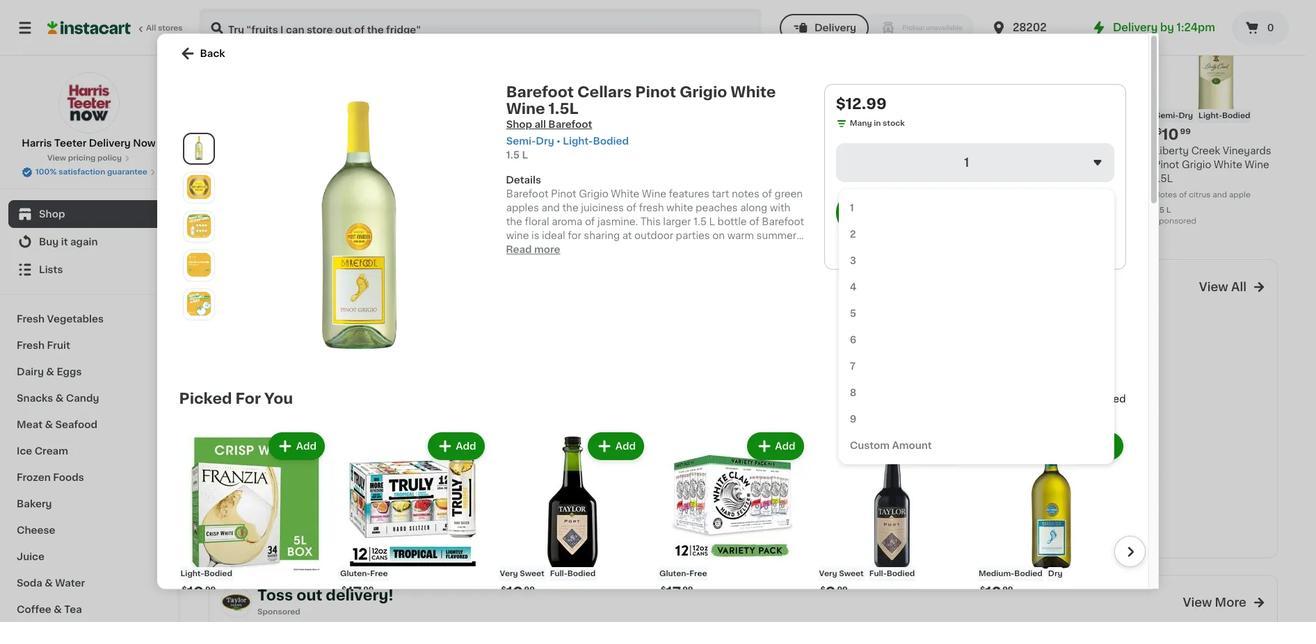 Task type: locate. For each thing, give the bounding box(es) containing it.
19 inside item carousel region
[[187, 585, 204, 600]]

cilantro
[[763, 477, 801, 487]]

grigio inside barefoot cellars pinot grigio white wine 1.5l
[[344, 160, 373, 170]]

of for notes of citrus, apple, jasmine, and peach
[[369, 178, 377, 185]]

2 full- from the left
[[870, 570, 887, 577]]

1.5 l
[[344, 204, 361, 212], [1155, 207, 1172, 215]]

we've made it easy to eat organic image
[[221, 314, 569, 510]]

delivery inside delivery button
[[815, 23, 857, 33]]

l down 'notes of citrus and apple'
[[1167, 207, 1172, 215]]

change™ inside seeds of change™ organic quinoa & brown rice with garlic rice
[[627, 449, 674, 459]]

8.5
[[581, 490, 594, 498], [696, 490, 709, 498]]

buy inside buy it again link
[[39, 237, 59, 247]]

3 inside the 1 2 3 4 5 6 7 8 9 custom amount
[[851, 255, 857, 265]]

light- inside barefoot cellars pinot grigio white wine 1.5l shop all barefoot semi-dry • light-bodied 1.5 l
[[563, 136, 593, 145]]

many down seeds of change™ organic quinoa & brown rice with garlic rice
[[595, 504, 617, 512]]

2 horizontal spatial see
[[811, 519, 826, 527]]

0 horizontal spatial eligible
[[598, 536, 627, 544]]

all stores
[[146, 24, 183, 32]]

details button
[[506, 173, 808, 187]]

items down roasted in the bottom of the page
[[858, 519, 880, 527]]

sweet for 16
[[520, 570, 545, 577]]

soda & water link
[[8, 571, 169, 597]]

1.5 inside barefoot cellars pinot grigio white wine 1.5l shop all barefoot semi-dry • light-bodied 1.5 l
[[506, 150, 520, 159]]

save
[[740, 507, 758, 514], [855, 507, 873, 514], [625, 524, 644, 531]]

picked for you
[[180, 391, 294, 406]]

1 vertical spatial barefoot
[[344, 146, 386, 156]]

1 horizontal spatial 2,
[[731, 507, 738, 514]]

product group containing 5
[[1019, 0, 1143, 200]]

1 horizontal spatial gluten-
[[660, 570, 690, 577]]

teeter™ inside harris teeter™ vitamin d whole milk
[[510, 146, 550, 156]]

1 horizontal spatial eligible
[[713, 519, 742, 527]]

delivery inside delivery by 1:24pm link
[[1113, 22, 1158, 33]]

white inside barefoot cellars pinot grigio white wine 1.5l shop all barefoot semi-dry • light-bodied 1.5 l
[[731, 84, 776, 99]]

2 horizontal spatial grigio
[[1182, 160, 1212, 170]]

of right hint
[[748, 491, 758, 501]]

1.5l down liberty
[[1155, 174, 1174, 184]]

delivery!
[[326, 589, 394, 603]]

wine
[[506, 101, 545, 116], [407, 160, 431, 170], [1245, 160, 1270, 170]]

in
[[875, 119, 882, 127], [517, 187, 524, 195], [922, 187, 929, 195], [1057, 187, 1064, 195], [382, 218, 389, 226], [619, 504, 626, 512]]

bodied
[[1223, 112, 1251, 120], [593, 136, 629, 145], [205, 570, 233, 577], [568, 570, 596, 577], [887, 570, 916, 577], [1015, 570, 1043, 577]]

2,
[[731, 507, 738, 514], [846, 507, 853, 514], [616, 524, 623, 531]]

more
[[1216, 598, 1247, 609]]

stock
[[884, 119, 906, 127], [526, 187, 548, 195], [931, 187, 953, 195], [1066, 187, 1088, 195], [391, 218, 413, 226], [628, 504, 650, 512]]

1 vertical spatial 5
[[851, 308, 857, 318]]

& for tea
[[54, 605, 62, 615]]

1 vertical spatial view
[[1200, 282, 1229, 293]]

1.5l inside barefoot cellars pinot grigio white wine 1.5l
[[434, 160, 453, 170]]

wine inside barefoot cellars pinot grigio white wine 1.5l shop all barefoot semi-dry • light-bodied 1.5 l
[[506, 101, 545, 116]]

2 horizontal spatial 1.5l
[[1155, 174, 1174, 184]]

harris inside the $ 4 harris teeter™ whole strawberries 1 lb container
[[209, 146, 238, 156]]

in inside product 'group'
[[1057, 187, 1064, 195]]

0 horizontal spatial lime
[[702, 146, 726, 156]]

1 vertical spatial 9
[[826, 585, 837, 600]]

0 horizontal spatial wine
[[407, 160, 431, 170]]

0 horizontal spatial seeds
[[581, 449, 612, 459]]

1 horizontal spatial 1
[[851, 203, 855, 212]]

2 vertical spatial 1
[[851, 203, 855, 212]]

12
[[352, 128, 368, 142], [884, 173, 892, 181], [901, 173, 909, 181], [986, 585, 1002, 600]]

1.5 inside product 'group'
[[1155, 207, 1165, 215]]

1.5 l inside product 'group'
[[1155, 207, 1172, 215]]

in down details
[[517, 187, 524, 195]]

teeter™ up strawberries
[[240, 146, 280, 156]]

change™ up cilantro at the right bottom
[[742, 449, 789, 459]]

soda & water
[[17, 579, 85, 589]]

semi-dry
[[345, 112, 383, 120]]

cellars inside barefoot cellars pinot grigio white wine 1.5l shop all barefoot semi-dry • light-bodied 1.5 l
[[578, 84, 632, 99]]

dry
[[369, 112, 383, 120], [1179, 112, 1194, 120], [536, 136, 554, 145], [1049, 570, 1063, 577]]

1 for 1
[[965, 157, 970, 168]]

8.5 oz for a
[[696, 490, 720, 498]]

2 very from the left
[[820, 570, 838, 577]]

1.5 for 12
[[344, 204, 355, 212]]

pinot inside barefoot cellars pinot grigio white wine 1.5l
[[425, 146, 451, 156]]

2 horizontal spatial seeds
[[811, 449, 842, 459]]

1 vertical spatial 3
[[966, 160, 972, 170]]

1 horizontal spatial whole
[[479, 160, 510, 170]]

0 horizontal spatial save
[[625, 524, 644, 531]]

meat & seafood
[[17, 420, 97, 430]]

nsored
[[1093, 394, 1127, 404], [273, 609, 301, 616]]

very up $ 9 99
[[820, 570, 838, 577]]

2 vertical spatial light-
[[181, 570, 205, 577]]

dry up $ 10 99
[[1179, 112, 1194, 120]]

0 vertical spatial shop
[[506, 119, 532, 129]]

2 vertical spatial pinot
[[1155, 160, 1180, 170]]

0 horizontal spatial sweet
[[520, 570, 545, 577]]

0 horizontal spatial 1.5l
[[434, 160, 453, 170]]

harris up strawberries
[[209, 146, 238, 156]]

1 horizontal spatial pinot
[[636, 84, 676, 99]]

2 vertical spatial 3
[[851, 255, 857, 265]]

in down the pack
[[922, 187, 929, 195]]

2, for seeds of change™ organic brown jasmine with cilantro and a hint of lime rice
[[731, 507, 738, 514]]

0 horizontal spatial brown
[[581, 477, 612, 487]]

teeter™ inside the $ 4 harris teeter™ whole strawberries 1 lb container
[[240, 146, 280, 156]]

any down seeds of change™ organic quinoa & brown rice with garlic rice
[[600, 524, 614, 531]]

frozen foods link
[[8, 465, 169, 491]]

$ 12 99 down semi-dry
[[347, 128, 380, 142]]

seeds up wild
[[811, 449, 842, 459]]

of inside seeds of change™ organic quinoa & brown rice with garlic rice
[[614, 449, 624, 459]]

white wines barefoot barefoot cellars pinot grigio white wine 1.5l hero image
[[230, 95, 490, 355]]

view for toss out delivery!
[[1183, 598, 1213, 609]]

organic for brown
[[581, 463, 620, 473]]

2 horizontal spatial 17
[[892, 128, 907, 142]]

very up 16
[[500, 570, 519, 577]]

harris inside harris teeter™ vitamin d whole milk
[[479, 146, 508, 156]]

1 horizontal spatial large
[[1084, 146, 1112, 156]]

buy down seeds of change™ organic quinoa & brown rice with garlic rice
[[583, 524, 598, 531]]

pinot down liberty
[[1155, 160, 1180, 170]]

buy
[[39, 237, 59, 247], [697, 507, 713, 514], [812, 507, 828, 514], [583, 524, 598, 531]]

medium-bodied dry
[[980, 570, 1063, 577]]

2 horizontal spatial buy any 2, save $2 see eligible items
[[811, 507, 885, 527]]

'rita
[[614, 160, 636, 170]]

8.5 down $ 4 19 on the bottom of the page
[[581, 490, 594, 498]]

shop link
[[8, 200, 169, 228]]

0 horizontal spatial 1.5
[[344, 204, 355, 212]]

1 8.5 from the left
[[581, 490, 594, 498]]

0 horizontal spatial delivery
[[89, 138, 131, 148]]

fresh up dairy
[[17, 341, 45, 351]]

1 vertical spatial nsored
[[273, 609, 301, 616]]

pinot up $ 3 buzzballz chillers lime 'rita cocktail
[[636, 84, 676, 99]]

9
[[851, 414, 857, 424], [826, 585, 837, 600]]

very sweet full-bodied up $ 16 99
[[500, 570, 596, 577]]

1 horizontal spatial items
[[743, 519, 766, 527]]

organic for with
[[696, 463, 735, 473]]

4 for harris
[[217, 128, 227, 142]]

l inside product 'group'
[[1167, 207, 1172, 215]]

jasmine,
[[430, 178, 462, 185]]

organic for wild
[[811, 463, 850, 473]]

eligible down a
[[713, 519, 742, 527]]

2 organic from the left
[[696, 463, 735, 473]]

16
[[507, 585, 523, 600]]

grigio inside barefoot cellars pinot grigio white wine 1.5l shop all barefoot semi-dry • light-bodied 1.5 l
[[680, 84, 728, 99]]

3
[[622, 128, 632, 142], [966, 160, 972, 170], [851, 255, 857, 265]]

see
[[696, 519, 711, 527], [811, 519, 826, 527], [581, 536, 596, 544]]

l
[[522, 150, 528, 159], [356, 204, 361, 212], [1167, 207, 1172, 215]]

$2 down cilantro at the right bottom
[[760, 507, 770, 514]]

0 vertical spatial barefoot
[[506, 84, 574, 99]]

2 seeds from the left
[[696, 449, 727, 459]]

1 inside 1 field
[[965, 157, 970, 168]]

2 horizontal spatial save
[[855, 507, 873, 514]]

you
[[265, 391, 294, 406]]

1 horizontal spatial save
[[740, 507, 758, 514]]

foods
[[53, 473, 84, 483]]

garlic
[[581, 491, 610, 501], [865, 491, 893, 501]]

8.5 oz for garlic
[[581, 490, 605, 498]]

wine up the all
[[506, 101, 545, 116]]

2 fresh from the top
[[17, 341, 45, 351]]

4 up seeds of change™ organic quinoa & brown rice with garlic rice
[[589, 430, 599, 445]]

and up tomato
[[886, 463, 904, 473]]

8.5 oz down jasmine
[[696, 490, 720, 498]]

taylor farms image
[[221, 588, 252, 619]]

& inside the seeds of change™ organic brown and wild rice with tomato & roasted garlic rice
[[811, 491, 819, 501]]

1.5 l for 10
[[1155, 207, 1172, 215]]

dairy
[[17, 367, 44, 377]]

brown inside seeds of change™ organic quinoa & brown rice with garlic rice
[[581, 477, 612, 487]]

1 seeds from the left
[[581, 449, 612, 459]]

whole inside harris teeter™ vitamin d whole milk
[[479, 160, 510, 170]]

in down peach
[[382, 218, 389, 226]]

seeds for seeds of change™ organic brown and wild rice with tomato & roasted garlic rice
[[811, 449, 842, 459]]

teeter™
[[240, 146, 280, 156], [510, 146, 550, 156]]

1 very from the left
[[500, 570, 519, 577]]

lime inside $ 3 buzzballz chillers lime 'rita cocktail
[[702, 146, 726, 156]]

barefoot down semi-dry
[[344, 146, 386, 156]]

instacart logo image
[[47, 19, 131, 36]]

1 horizontal spatial eggs
[[1019, 160, 1044, 170]]

$ 4 harris teeter™ whole strawberries 1 lb container
[[209, 128, 313, 181]]

12 down medium-
[[986, 585, 1002, 600]]

$ inside $ 4 19
[[584, 431, 589, 439]]

dry inside product 'group'
[[1179, 112, 1194, 120]]

bakery link
[[8, 491, 169, 518]]

1 horizontal spatial very
[[820, 570, 838, 577]]

None search field
[[199, 8, 762, 47]]

of
[[369, 178, 377, 185], [1180, 192, 1188, 199], [614, 449, 624, 459], [729, 449, 739, 459], [844, 449, 854, 459], [748, 491, 758, 501]]

teeter™ up milk at top
[[510, 146, 550, 156]]

organic
[[581, 463, 620, 473], [696, 463, 735, 473], [811, 463, 850, 473]]

all
[[146, 24, 156, 32], [1232, 282, 1247, 293]]

seeds
[[581, 449, 612, 459], [696, 449, 727, 459], [811, 449, 842, 459]]

0
[[1268, 23, 1275, 33]]

barefoot inside barefoot cellars pinot grigio white wine 1.5l shop all barefoot semi-dry • light-bodied 1.5 l
[[506, 84, 574, 99]]

very sweet full-bodied for 9
[[820, 570, 916, 577]]

items for seeds of change™ organic quinoa & brown rice with garlic rice
[[629, 536, 651, 544]]

100% satisfaction guarantee
[[36, 168, 147, 176]]

1 horizontal spatial 4
[[589, 430, 599, 445]]

2 very sweet full-bodied from the left
[[820, 570, 916, 577]]

0 horizontal spatial 1
[[209, 173, 212, 181]]

1 horizontal spatial sweet
[[840, 570, 864, 577]]

2 garlic from the left
[[865, 491, 893, 501]]

1 horizontal spatial grigio
[[680, 84, 728, 99]]

sponsored badge image for 3
[[614, 184, 656, 192]]

seeds inside seeds of change™ organic brown jasmine with cilantro and a hint of lime rice
[[696, 449, 727, 459]]

0 horizontal spatial 9
[[826, 585, 837, 600]]

semi- up 10 at the right top of the page
[[1156, 112, 1179, 120]]

sponsored badge image down 'rita
[[614, 184, 656, 192]]

$2 down seeds of change™ organic quinoa & brown rice with garlic rice
[[645, 524, 655, 531]]

0 vertical spatial 1.5l
[[549, 101, 579, 116]]

organic inside seeds of change™ organic brown jasmine with cilantro and a hint of lime rice
[[696, 463, 735, 473]]

enlarge white wines barefoot barefoot cellars pinot grigio white wine 1.5l lifestyle (opens in a new tab) image
[[187, 291, 212, 316]]

save down seeds of change™ organic quinoa & brown rice with garlic rice
[[625, 524, 644, 531]]

full-
[[551, 570, 568, 577], [870, 570, 887, 577]]

2 sweet from the left
[[840, 570, 864, 577]]

0 horizontal spatial 5
[[851, 308, 857, 318]]

notes up peach
[[344, 178, 367, 185]]

with up roasted in the bottom of the page
[[859, 477, 880, 487]]

items down seeds of change™ organic quinoa & brown rice with garlic rice
[[629, 536, 651, 544]]

grigio down creek
[[1182, 160, 1212, 170]]

0 horizontal spatial whole
[[282, 146, 313, 156]]

4 for 19
[[589, 430, 599, 445]]

seeds of change image
[[221, 272, 252, 303]]

99 inside $ 16 99
[[525, 586, 535, 593]]

wine inside barefoot cellars pinot grigio white wine 1.5l
[[407, 160, 431, 170]]

$ 12 99 down medium-
[[981, 585, 1014, 600]]

0 horizontal spatial barefoot
[[344, 146, 386, 156]]

eggs up 18
[[1019, 160, 1044, 170]]

1 horizontal spatial delivery
[[815, 23, 857, 33]]

0 horizontal spatial any
[[600, 524, 614, 531]]

3 organic from the left
[[811, 463, 850, 473]]

0 vertical spatial fresh
[[17, 315, 45, 324]]

change™ for and
[[857, 449, 903, 459]]

product group containing 16
[[499, 429, 648, 623]]

brown down custom on the bottom of page
[[852, 463, 883, 473]]

seeds inside the seeds of change™ organic brown and wild rice with tomato & roasted garlic rice
[[811, 449, 842, 459]]

1 change™ from the left
[[627, 449, 674, 459]]

teeter inside 5 harris teeter large white eggs 18 oz
[[1051, 146, 1082, 156]]

garlic down $ 4 19 on the bottom of the page
[[581, 491, 610, 501]]

semi-
[[345, 112, 369, 120], [1156, 112, 1179, 120], [506, 136, 536, 145]]

17 inside $ 17 white claw® hard seltzer variety pack no. 3 12 x 12 oz
[[892, 128, 907, 142]]

1 with from the left
[[639, 477, 660, 487]]

cellars
[[578, 84, 632, 99], [389, 146, 423, 156]]

1 8.5 oz from the left
[[581, 490, 605, 498]]

1.5l for barefoot cellars pinot grigio white wine 1.5l
[[434, 160, 453, 170]]

5 up 18
[[1027, 128, 1037, 142]]

19 down light-bodied
[[187, 585, 204, 600]]

& left tea
[[54, 605, 62, 615]]

1.5l
[[549, 101, 579, 116], [434, 160, 453, 170], [1155, 174, 1174, 184]]

buy any 2, save $2 see eligible items down seeds of change™ organic quinoa & brown rice with garlic rice
[[581, 524, 655, 544]]

buy any 2, save $2 see eligible items down roasted in the bottom of the page
[[811, 507, 885, 527]]

9 inside product 'group'
[[826, 585, 837, 600]]

buy any 2, save $2 see eligible items down hint
[[696, 507, 770, 527]]

1 horizontal spatial $ 12 99
[[981, 585, 1014, 600]]

1 very sweet full-bodied from the left
[[500, 570, 596, 577]]

1.5l inside liberty creek vineyards pinot grigio white wine 1.5l
[[1155, 174, 1174, 184]]

view more
[[1183, 598, 1247, 609]]

list
[[1100, 247, 1115, 256]]

lime right chillers
[[702, 146, 726, 156]]

sponsored badge image down the citrus
[[1155, 218, 1197, 226]]

list box containing 1
[[840, 189, 1115, 464]]

pinot inside barefoot cellars pinot grigio white wine 1.5l shop all barefoot semi-dry • light-bodied 1.5 l
[[636, 84, 676, 99]]

1 horizontal spatial 8.5
[[696, 490, 709, 498]]

1 up 2
[[851, 203, 855, 212]]

2 horizontal spatial delivery
[[1113, 22, 1158, 33]]

bakery
[[17, 500, 52, 509]]

product group containing seeds of change™ organic brown and wild rice with tomato & roasted garlic rice
[[811, 314, 920, 529]]

$ 9 99
[[821, 585, 849, 600]]

0 horizontal spatial light-
[[181, 570, 205, 577]]

large ripe avocado button
[[749, 0, 873, 175]]

8.5 for a
[[696, 490, 709, 498]]

read more button
[[506, 242, 561, 256]]

5 inside the 1 2 3 4 5 6 7 8 9 custom amount
[[851, 308, 857, 318]]

0 vertical spatial whole
[[282, 146, 313, 156]]

by
[[1161, 22, 1175, 33]]

$ 17 99
[[342, 585, 374, 600], [662, 585, 694, 600]]

1 horizontal spatial 19
[[601, 431, 610, 439]]

1 horizontal spatial barefoot
[[506, 84, 574, 99]]

buy any 2, save $2 see eligible items for seeds of change™ organic quinoa & brown rice with garlic rice
[[581, 524, 655, 544]]

$2 for seeds of change™ organic quinoa & brown rice with garlic rice
[[645, 524, 655, 531]]

coffee
[[17, 605, 51, 615]]

1.5 l down 'notes of citrus and apple'
[[1155, 207, 1172, 215]]

2 horizontal spatial organic
[[811, 463, 850, 473]]

save down hint
[[740, 507, 758, 514]]

seeds down $ 4 19 on the bottom of the page
[[581, 449, 612, 459]]

change™ inside the seeds of change™ organic brown and wild rice with tomato & roasted garlic rice
[[857, 449, 903, 459]]

1 full- from the left
[[551, 570, 568, 577]]

19 up wild
[[830, 431, 839, 439]]

1 horizontal spatial nsored
[[1093, 394, 1127, 404]]

of inside notes of citrus, apple, jasmine, and peach
[[369, 178, 377, 185]]

whole inside the $ 4 harris teeter™ whole strawberries 1 lb container
[[282, 146, 313, 156]]

sweet up $ 16 99
[[520, 570, 545, 577]]

harris down 29
[[479, 146, 508, 156]]

product group containing seeds of change™ organic brown jasmine with cilantro and a hint of lime rice
[[696, 314, 805, 529]]

0 vertical spatial 5
[[1027, 128, 1037, 142]]

1 fresh from the top
[[17, 315, 45, 324]]

0 horizontal spatial gluten-
[[341, 570, 371, 577]]

$2 for seeds of change™ organic brown jasmine with cilantro and a hint of lime rice
[[760, 507, 770, 514]]

barefoot for barefoot cellars pinot grigio white wine 1.5l shop all barefoot semi-dry • light-bodied 1.5 l
[[506, 84, 574, 99]]

ripe
[[779, 146, 802, 156]]

& left the candy
[[55, 394, 64, 404]]

sponsored badge image for 12
[[344, 232, 386, 240]]

2 8.5 oz from the left
[[696, 490, 720, 498]]

wild
[[811, 477, 832, 487]]

save down roasted in the bottom of the page
[[855, 507, 873, 514]]

1 vertical spatial eggs
[[57, 367, 82, 377]]

see for seeds of change™ organic quinoa & brown rice with garlic rice
[[581, 536, 596, 544]]

1 vertical spatial whole
[[479, 160, 510, 170]]

with inside seeds of change™ organic quinoa & brown rice with garlic rice
[[639, 477, 660, 487]]

add to list
[[1064, 247, 1115, 256]]

2 horizontal spatial sponsored badge image
[[1155, 218, 1197, 226]]

change™ up quinoa
[[627, 449, 674, 459]]

seeds for seeds of change™ organic brown jasmine with cilantro and a hint of lime rice
[[696, 449, 727, 459]]

2 horizontal spatial 1.5
[[1155, 207, 1165, 215]]

1 horizontal spatial see
[[696, 519, 711, 527]]

1 garlic from the left
[[581, 491, 610, 501]]

2 horizontal spatial pinot
[[1155, 160, 1180, 170]]

avocado
[[804, 146, 847, 156]]

very sweet full-bodied up $ 9 99
[[820, 570, 916, 577]]

8.5 for garlic
[[581, 490, 594, 498]]

sweet for 9
[[840, 570, 864, 577]]

2 change™ from the left
[[742, 449, 789, 459]]

1 large from the left
[[749, 146, 777, 156]]

semi- up barefoot cellars pinot grigio white wine 1.5l
[[345, 112, 369, 120]]

light- up vitamin
[[563, 136, 593, 145]]

99 inside $ 10 99
[[1181, 128, 1191, 136]]

buy any 2, save $2 see eligible items for seeds of change™ organic brown jasmine with cilantro and a hint of lime rice
[[696, 507, 770, 527]]

1 teeter™ from the left
[[240, 146, 280, 156]]

apple,
[[405, 178, 428, 185]]

0 horizontal spatial buy any 2, save $2 see eligible items
[[581, 524, 655, 544]]

1 horizontal spatial seeds
[[696, 449, 727, 459]]

oz down jasmine
[[710, 490, 720, 498]]

barefoot up the all
[[506, 84, 574, 99]]

oz down variety
[[911, 173, 920, 181]]

liberty
[[1155, 146, 1189, 156]]

0 horizontal spatial full-
[[551, 570, 568, 577]]

99
[[369, 128, 380, 136], [1181, 128, 1191, 136], [206, 586, 216, 593], [364, 586, 374, 593], [525, 586, 535, 593], [683, 586, 694, 593], [838, 586, 849, 593], [1003, 586, 1014, 593]]

1 horizontal spatial sponsored badge image
[[614, 184, 656, 192]]

barefoot inside barefoot cellars pinot grigio white wine 1.5l
[[344, 146, 386, 156]]

grigio up chillers
[[680, 84, 728, 99]]

1 horizontal spatial teeter
[[1051, 146, 1082, 156]]

& right dairy
[[46, 367, 54, 377]]

organic inside the seeds of change™ organic brown and wild rice with tomato & roasted garlic rice
[[811, 463, 850, 473]]

1 horizontal spatial brown
[[737, 463, 768, 473]]

1.5l up jasmine,
[[434, 160, 453, 170]]

change™
[[627, 449, 674, 459], [742, 449, 789, 459], [857, 449, 903, 459]]

with inside the seeds of change™ organic brown and wild rice with tomato & roasted garlic rice
[[859, 477, 880, 487]]

shop up it at left top
[[39, 209, 65, 219]]

4 inside the $ 4 harris teeter™ whole strawberries 1 lb container
[[217, 128, 227, 142]]

1 sweet from the left
[[520, 570, 545, 577]]

$2
[[760, 507, 770, 514], [875, 507, 885, 514], [645, 524, 655, 531]]

3 seeds from the left
[[811, 449, 842, 459]]

liberty creek vineyards pinot grigio white wine 1.5l
[[1155, 146, 1272, 184]]

1 horizontal spatial 1.5 l
[[1155, 207, 1172, 215]]

any
[[715, 507, 729, 514], [830, 507, 844, 514], [600, 524, 614, 531]]

eligible
[[713, 519, 742, 527], [828, 519, 856, 527], [598, 536, 627, 544]]

1 vertical spatial lime
[[761, 491, 784, 501]]

of up roasted in the bottom of the page
[[844, 449, 854, 459]]

change™ inside seeds of change™ organic brown jasmine with cilantro and a hint of lime rice
[[742, 449, 789, 459]]

2 teeter™ from the left
[[510, 146, 550, 156]]

add inside add to list button
[[1064, 247, 1085, 256]]

1.5l inside barefoot cellars pinot grigio white wine 1.5l shop all barefoot semi-dry • light-bodied 1.5 l
[[549, 101, 579, 116]]

1 horizontal spatial semi-
[[506, 136, 536, 145]]

0 horizontal spatial $ 17 99
[[342, 585, 374, 600]]

1 2 3 4 5 6 7 8 9 custom amount
[[851, 203, 933, 450]]

l for 10
[[1167, 207, 1172, 215]]

1 horizontal spatial 3
[[851, 255, 857, 265]]

2, down roasted in the bottom of the page
[[846, 507, 853, 514]]

$ 4 19
[[584, 430, 610, 445]]

and
[[344, 189, 358, 196], [1213, 192, 1228, 199], [886, 463, 904, 473], [696, 491, 714, 501]]

white inside 5 harris teeter large white eggs 18 oz
[[1115, 146, 1143, 156]]

lime down cilantro at the right bottom
[[761, 491, 784, 501]]

0 horizontal spatial change™
[[627, 449, 674, 459]]

list box
[[840, 189, 1115, 464]]

2 horizontal spatial eligible
[[828, 519, 856, 527]]

$ 10 99
[[1157, 128, 1191, 142]]

0 horizontal spatial with
[[639, 477, 660, 487]]

dry inside item carousel region
[[1049, 570, 1063, 577]]

oz inside $ 17 white claw® hard seltzer variety pack no. 3 12 x 12 oz
[[911, 173, 920, 181]]

eligible down seeds of change™ organic quinoa & brown rice with garlic rice
[[598, 536, 627, 544]]

product group
[[209, 0, 333, 200], [344, 0, 468, 243], [479, 0, 603, 200], [614, 0, 738, 196], [749, 0, 873, 175], [884, 0, 1008, 212], [1019, 0, 1143, 200], [1155, 0, 1278, 229], [581, 314, 690, 546], [696, 314, 805, 529], [811, 314, 920, 529], [180, 429, 328, 623], [339, 429, 488, 623], [499, 429, 648, 623], [659, 429, 807, 623], [818, 429, 967, 623], [978, 429, 1127, 623]]

of up peach
[[369, 178, 377, 185]]

many in stock down the pack
[[898, 187, 953, 195]]

white for 5 harris teeter large white eggs 18 oz
[[1115, 146, 1143, 156]]

99 inside $ 19 99
[[206, 586, 216, 593]]

fresh fruit
[[17, 341, 70, 351]]

1.5 down notes of citrus, apple, jasmine, and peach
[[344, 204, 355, 212]]

$ inside $ 19 99
[[182, 586, 187, 593]]

buy down roasted in the bottom of the page
[[812, 507, 828, 514]]

lists
[[39, 265, 63, 275]]

0 vertical spatial eggs
[[1019, 160, 1044, 170]]

1 $ 17 99 from the left
[[342, 585, 374, 600]]

cellars inside barefoot cellars pinot grigio white wine 1.5l
[[389, 146, 423, 156]]

1 right no.
[[965, 157, 970, 168]]

0 horizontal spatial all
[[146, 24, 156, 32]]

sponsored badge image
[[614, 184, 656, 192], [1155, 218, 1197, 226], [344, 232, 386, 240]]

1 horizontal spatial $ 17 99
[[662, 585, 694, 600]]

2, down hint
[[731, 507, 738, 514]]

cellars for barefoot cellars pinot grigio white wine 1.5l
[[389, 146, 423, 156]]

$4.19 element
[[749, 126, 873, 144]]

& for eggs
[[46, 367, 54, 377]]

save for seeds of change™ organic quinoa & brown rice with garlic rice
[[625, 524, 644, 531]]

$ inside the $ 4 harris teeter™ whole strawberries 1 lb container
[[212, 128, 217, 136]]

product group containing 9
[[818, 429, 967, 623]]

5 up 6
[[851, 308, 857, 318]]

semi- up milk at top
[[506, 136, 536, 145]]

x
[[894, 173, 899, 181]]

0 vertical spatial 9
[[851, 414, 857, 424]]

& inside seeds of change™ organic quinoa & brown rice with garlic rice
[[660, 463, 668, 473]]

picked
[[180, 391, 233, 406]]

garlic down tomato
[[865, 491, 893, 501]]

3 change™ from the left
[[857, 449, 903, 459]]

1 organic from the left
[[581, 463, 620, 473]]

of up quinoa
[[614, 449, 624, 459]]

light- up creek
[[1199, 112, 1223, 120]]

0 horizontal spatial large
[[749, 146, 777, 156]]

organic inside seeds of change™ organic quinoa & brown rice with garlic rice
[[581, 463, 620, 473]]

2 $ 17 99 from the left
[[662, 585, 694, 600]]

2 horizontal spatial gluten-
[[886, 112, 916, 120]]

many down peach
[[358, 218, 380, 226]]

2 vertical spatial 1.5l
[[1155, 174, 1174, 184]]

lime
[[702, 146, 726, 156], [761, 491, 784, 501]]

1 field
[[837, 143, 1115, 182]]

2 large from the left
[[1084, 146, 1112, 156]]

3 with from the left
[[859, 477, 880, 487]]

save for seeds of change™ organic brown jasmine with cilantro and a hint of lime rice
[[740, 507, 758, 514]]

2 8.5 from the left
[[696, 490, 709, 498]]

0 vertical spatial $ 12 99
[[347, 128, 380, 142]]

harris teeter delivery now
[[22, 138, 156, 148]]

rice
[[615, 477, 636, 487], [835, 477, 856, 487], [612, 491, 634, 501], [896, 491, 918, 501], [696, 505, 718, 514]]

view for healthy eating for real life.
[[1200, 282, 1229, 293]]

3 up 'buzzballz' at the top of page
[[622, 128, 632, 142]]

2 horizontal spatial 4
[[851, 282, 857, 292]]

& for candy
[[55, 394, 64, 404]]

of for seeds of change™ organic brown jasmine with cilantro and a hint of lime rice
[[729, 449, 739, 459]]

0 vertical spatial 3
[[622, 128, 632, 142]]

notes inside product 'group'
[[1155, 192, 1178, 199]]

18
[[1019, 173, 1028, 181]]

pinot for barefoot cellars pinot grigio white wine 1.5l
[[425, 146, 451, 156]]

1 horizontal spatial shop
[[506, 119, 532, 129]]

full- for 16
[[551, 570, 568, 577]]

1.5 l for 12
[[344, 204, 361, 212]]

1 vertical spatial 1.5l
[[434, 160, 453, 170]]

very for 16
[[500, 570, 519, 577]]

notes for 12
[[344, 178, 367, 185]]

0 vertical spatial notes
[[344, 178, 367, 185]]

view pricing policy
[[47, 155, 122, 162]]

organic down $ 4 19 on the bottom of the page
[[581, 463, 620, 473]]

of up jasmine
[[729, 449, 739, 459]]

2 with from the left
[[740, 477, 761, 487]]

9 inside the 1 2 3 4 5 6 7 8 9 custom amount
[[851, 414, 857, 424]]

white inside barefoot cellars pinot grigio white wine 1.5l
[[376, 160, 404, 170]]

seeds of change™ organic quinoa & brown rice with garlic rice
[[581, 449, 674, 501]]



Task type: describe. For each thing, give the bounding box(es) containing it.
harris teeter delivery now logo image
[[58, 72, 119, 134]]

$ inside $ 17 white claw® hard seltzer variety pack no. 3 12 x 12 oz
[[887, 128, 892, 136]]

semi- for semi-dry
[[345, 112, 369, 120]]

harris up 100% at the top left of the page
[[22, 138, 52, 148]]

12 down semi-dry
[[352, 128, 368, 142]]

enlarge white wines barefoot barefoot cellars pinot grigio white wine 1.5l angle_right (opens in a new tab) image
[[187, 213, 212, 238]]

semi- for semi-dry light-bodied
[[1156, 112, 1179, 120]]

1 vertical spatial all
[[1232, 282, 1247, 293]]

2 horizontal spatial any
[[830, 507, 844, 514]]

notes of citrus, apple, jasmine, and peach
[[344, 178, 462, 196]]

change™ for jasmine
[[742, 449, 789, 459]]

apple
[[1230, 192, 1251, 199]]

fresh for fresh fruit
[[17, 341, 45, 351]]

seeds for seeds of change™ organic quinoa & brown rice with garlic rice
[[581, 449, 612, 459]]

teeter inside harris teeter delivery now link
[[54, 138, 87, 148]]

candy
[[66, 394, 99, 404]]

light- inside item carousel region
[[181, 570, 205, 577]]

amount
[[893, 441, 933, 450]]

eggs inside 5 harris teeter large white eggs 18 oz
[[1019, 160, 1044, 170]]

3 inside $ 3 buzzballz chillers lime 'rita cocktail
[[622, 128, 632, 142]]

enlarge white wines barefoot barefoot cellars pinot grigio white wine 1.5l hero (opens in a new tab) image
[[187, 135, 212, 160]]

back button
[[180, 45, 226, 61]]

eggs inside dairy & eggs link
[[57, 367, 82, 377]]

in down '$12.99'
[[875, 119, 882, 127]]

delivery button
[[780, 14, 869, 42]]

stock down seeds of change™ organic quinoa & brown rice with garlic rice
[[628, 504, 650, 512]]

water
[[55, 579, 85, 589]]

fresh vegetables link
[[8, 306, 169, 333]]

1 horizontal spatial 17
[[667, 585, 682, 600]]

product group containing 19
[[180, 429, 328, 623]]

policy
[[97, 155, 122, 162]]

bodied inside barefoot cellars pinot grigio white wine 1.5l shop all barefoot semi-dry • light-bodied 1.5 l
[[593, 136, 629, 145]]

brown for rice
[[852, 463, 883, 473]]

and inside notes of citrus, apple, jasmine, and peach
[[344, 189, 358, 196]]

frozen
[[17, 473, 51, 483]]

barefoot for barefoot cellars pinot grigio white wine 1.5l
[[344, 146, 386, 156]]

nsored inside toss out delivery! spo nsored
[[273, 609, 301, 616]]

many in stock inside product 'group'
[[1033, 187, 1088, 195]]

$ inside $ 9 99
[[821, 586, 826, 593]]

oz inside 5 harris teeter large white eggs 18 oz
[[1030, 173, 1039, 181]]

fresh fruit link
[[8, 333, 169, 359]]

item carousel region
[[160, 424, 1146, 623]]

delivery for delivery by 1:24pm
[[1113, 22, 1158, 33]]

0 vertical spatial nsored
[[1093, 394, 1127, 404]]

many down '$12.99'
[[851, 119, 873, 127]]

again
[[70, 237, 98, 247]]

roasted
[[821, 491, 862, 501]]

3 inside $ 17 white claw® hard seltzer variety pack no. 3 12 x 12 oz
[[966, 160, 972, 170]]

& for water
[[45, 579, 53, 589]]

grigio for barefoot cellars pinot grigio white wine 1.5l shop all barefoot semi-dry • light-bodied 1.5 l
[[680, 84, 728, 99]]

healthy
[[258, 273, 319, 287]]

99 inside $ 9 99
[[838, 586, 849, 593]]

medium-
[[980, 570, 1015, 577]]

eligible for seeds of change™ organic brown jasmine with cilantro and a hint of lime rice
[[713, 519, 742, 527]]

seeds of change™ organic brown and wild rice with tomato & roasted garlic rice
[[811, 449, 919, 501]]

many down details
[[493, 187, 515, 195]]

12 inside item carousel region
[[986, 585, 1002, 600]]

$ inside $ 10 99
[[1157, 128, 1162, 136]]

stock down notes of citrus, apple, jasmine, and peach
[[391, 218, 413, 226]]

2
[[851, 229, 857, 239]]

garlic inside seeds of change™ organic quinoa & brown rice with garlic rice
[[581, 491, 610, 501]]

19 inside $ 4 19
[[601, 431, 610, 439]]

1.5l for barefoot cellars pinot grigio white wine 1.5l shop all barefoot semi-dry • light-bodied 1.5 l
[[549, 101, 579, 116]]

garlic inside the seeds of change™ organic brown and wild rice with tomato & roasted garlic rice
[[865, 491, 893, 501]]

12 right the x
[[901, 173, 909, 181]]

2 horizontal spatial 19
[[830, 431, 839, 439]]

citrus,
[[379, 178, 403, 185]]

buy down jasmine
[[697, 507, 713, 514]]

1.5 for 10
[[1155, 207, 1165, 215]]

with inside seeds of change™ organic brown jasmine with cilantro and a hint of lime rice
[[740, 477, 761, 487]]

stock down details
[[526, 187, 548, 195]]

1 horizontal spatial free
[[690, 570, 708, 577]]

10
[[1162, 128, 1179, 142]]

real
[[400, 273, 435, 287]]

cheese
[[17, 526, 55, 536]]

wine for barefoot cellars pinot grigio white wine 1.5l
[[407, 160, 431, 170]]

many in stock down '$12.99'
[[851, 119, 906, 127]]

read
[[506, 244, 532, 254]]

enlarge white wines barefoot barefoot cellars pinot grigio white wine 1.5l angle_top (opens in a new tab) image
[[187, 252, 212, 277]]

in down seeds of change™ organic quinoa & brown rice with garlic rice
[[619, 504, 626, 512]]

and inside seeds of change™ organic brown jasmine with cilantro and a hint of lime rice
[[696, 491, 714, 501]]

very for 9
[[820, 570, 838, 577]]

$ 16 99
[[502, 585, 535, 600]]

fresh vegetables
[[17, 315, 104, 324]]

1 for 1 2 3 4 5 6 7 8 9 custom amount
[[851, 203, 855, 212]]

large inside button
[[749, 146, 777, 156]]

whole for 4
[[282, 146, 313, 156]]

1 horizontal spatial gluten-free
[[660, 570, 708, 577]]

barefoot cellars pinot grigio white wine 1.5l
[[344, 146, 453, 170]]

0 horizontal spatial shop
[[39, 209, 65, 219]]

pinot for barefoot cellars pinot grigio white wine 1.5l shop all barefoot semi-dry • light-bodied 1.5 l
[[636, 84, 676, 99]]

delivery by 1:24pm link
[[1091, 19, 1216, 36]]

many down the x
[[898, 187, 920, 195]]

wine for barefoot cellars pinot grigio white wine 1.5l shop all barefoot semi-dry • light-bodied 1.5 l
[[506, 101, 545, 116]]

grigio inside liberty creek vineyards pinot grigio white wine 1.5l
[[1182, 160, 1212, 170]]

buy it again link
[[8, 228, 169, 256]]

custom
[[851, 441, 891, 450]]

$ 19 99
[[182, 585, 216, 600]]

2 horizontal spatial 2,
[[846, 507, 853, 514]]

delivery by 1:24pm
[[1113, 22, 1216, 33]]

many in stock down seeds of change™ organic quinoa & brown rice with garlic rice
[[595, 504, 650, 512]]

milk
[[512, 160, 532, 170]]

soda
[[17, 579, 42, 589]]

harris inside 5 harris teeter large white eggs 18 oz
[[1019, 146, 1048, 156]]

dry up barefoot cellars pinot grigio white wine 1.5l
[[369, 112, 383, 120]]

rice inside seeds of change™ organic brown jasmine with cilantro and a hint of lime rice
[[696, 505, 718, 514]]

fresh for fresh vegetables
[[17, 315, 45, 324]]

any for seeds of change™ organic quinoa & brown rice with garlic rice
[[600, 524, 614, 531]]

with for &
[[859, 477, 880, 487]]

2 horizontal spatial gluten-free
[[886, 112, 933, 120]]

eligible for seeds of change™ organic quinoa & brown rice with garlic rice
[[598, 536, 627, 544]]

many in stock down details
[[493, 187, 548, 195]]

0 horizontal spatial free
[[371, 570, 388, 577]]

lb
[[214, 173, 221, 181]]

white for barefoot cellars pinot grigio white wine 1.5l
[[376, 160, 404, 170]]

$ inside $ 3 buzzballz chillers lime 'rita cocktail
[[617, 128, 622, 136]]

healthy eating for real life.
[[258, 273, 471, 287]]

it
[[61, 237, 68, 247]]

2 horizontal spatial items
[[858, 519, 880, 527]]

now
[[133, 138, 156, 148]]

dry inside barefoot cellars pinot grigio white wine 1.5l shop all barefoot semi-dry • light-bodied 1.5 l
[[536, 136, 554, 145]]

6
[[851, 335, 857, 344]]

stock down the pack
[[931, 187, 953, 195]]

l for 12
[[356, 204, 361, 212]]

d
[[592, 146, 600, 156]]

100%
[[36, 168, 57, 176]]

service type group
[[780, 14, 974, 42]]

product group containing 3
[[614, 0, 738, 196]]

0 horizontal spatial $ 12 99
[[347, 128, 380, 142]]

enlarge white wines barefoot barefoot cellars pinot grigio white wine 1.5l angle_left (opens in a new tab) image
[[187, 174, 212, 199]]

details
[[506, 175, 542, 184]]

white inside liberty creek vineyards pinot grigio white wine 1.5l
[[1215, 160, 1243, 170]]

product group containing 10
[[1155, 0, 1278, 229]]

wine inside liberty creek vineyards pinot grigio white wine 1.5l
[[1245, 160, 1270, 170]]

brown for cilantro
[[737, 463, 768, 473]]

of for seeds of change™ organic brown and wild rice with tomato & roasted garlic rice
[[844, 449, 854, 459]]

creek
[[1192, 146, 1221, 156]]

notes of citrus and apple
[[1155, 192, 1251, 199]]

of for seeds of change™ organic quinoa & brown rice with garlic rice
[[614, 449, 624, 459]]

very sweet full-bodied for 16
[[500, 570, 596, 577]]

& for seafood
[[45, 420, 53, 430]]

semi- inside barefoot cellars pinot grigio white wine 1.5l shop all barefoot semi-dry • light-bodied 1.5 l
[[506, 136, 536, 145]]

see for seeds of change™ organic brown jasmine with cilantro and a hint of lime rice
[[696, 519, 711, 527]]

delivery inside harris teeter delivery now link
[[89, 138, 131, 148]]

of for notes of citrus and apple
[[1180, 192, 1188, 199]]

$ 12 99 inside item carousel region
[[981, 585, 1014, 600]]

and inside the seeds of change™ organic brown and wild rice with tomato & roasted garlic rice
[[886, 463, 904, 473]]

0 vertical spatial light-
[[1199, 112, 1223, 120]]

1 inside the $ 4 harris teeter™ whole strawberries 1 lb container
[[209, 173, 212, 181]]

cream
[[35, 447, 68, 457]]

out
[[297, 589, 323, 603]]

$ inside $ 16 99
[[502, 586, 507, 593]]

cellars for barefoot cellars pinot grigio white wine 1.5l shop all barefoot semi-dry • light-bodied 1.5 l
[[578, 84, 632, 99]]

white for barefoot cellars pinot grigio white wine 1.5l shop all barefoot semi-dry • light-bodied 1.5 l
[[731, 84, 776, 99]]

snacks & candy link
[[8, 386, 169, 412]]

no.
[[947, 160, 964, 170]]

jasmine
[[696, 477, 737, 487]]

l inside barefoot cellars pinot grigio white wine 1.5l shop all barefoot semi-dry • light-bodied 1.5 l
[[522, 150, 528, 159]]

with for rice
[[639, 477, 660, 487]]

dairy & eggs
[[17, 367, 82, 377]]

whole for teeter™
[[479, 160, 510, 170]]

claw®
[[915, 146, 945, 156]]

items for seeds of change™ organic brown jasmine with cilantro and a hint of lime rice
[[743, 519, 766, 527]]

2 horizontal spatial $2
[[875, 507, 885, 514]]

stock down '$12.99'
[[884, 119, 906, 127]]

shop inside barefoot cellars pinot grigio white wine 1.5l shop all barefoot semi-dry • light-bodied 1.5 l
[[506, 119, 532, 129]]

tea
[[64, 605, 82, 615]]

2 horizontal spatial free
[[916, 112, 933, 120]]

5 inside 5 harris teeter large white eggs 18 oz
[[1027, 128, 1037, 142]]

0 button
[[1233, 11, 1290, 45]]

vitamin
[[553, 146, 589, 156]]

$ 17 white claw® hard seltzer variety pack no. 3 12 x 12 oz
[[884, 128, 1008, 181]]

eating
[[322, 273, 372, 287]]

28202
[[1013, 22, 1047, 33]]

full- for 9
[[870, 570, 887, 577]]

0 vertical spatial view
[[47, 155, 66, 162]]

large ripe avocado
[[749, 146, 847, 156]]

1:24pm
[[1177, 22, 1216, 33]]

toss out delivery! spo nsored
[[258, 589, 394, 616]]

29
[[498, 128, 508, 136]]

100% satisfaction guarantee button
[[22, 164, 156, 178]]

delivery for delivery
[[815, 23, 857, 33]]

notes for 10
[[1155, 192, 1178, 199]]

many inside product 'group'
[[1033, 187, 1055, 195]]

hard
[[948, 146, 971, 156]]

life.
[[438, 273, 471, 287]]

grigio for barefoot cellars pinot grigio white wine 1.5l
[[344, 160, 373, 170]]

seeds of change™ organic brown jasmine with cilantro and a hint of lime rice
[[696, 449, 801, 514]]

change™ for &
[[627, 449, 674, 459]]

meat & seafood link
[[8, 412, 169, 438]]

chillers
[[663, 146, 700, 156]]

2, for seeds of change™ organic quinoa & brown rice with garlic rice
[[616, 524, 623, 531]]

sponsored badge image for 10
[[1155, 218, 1197, 226]]

any for seeds of change™ organic brown jasmine with cilantro and a hint of lime rice
[[715, 507, 729, 514]]

vegetables
[[47, 315, 104, 324]]

pinot inside liberty creek vineyards pinot grigio white wine 1.5l
[[1155, 160, 1180, 170]]

cocktail
[[639, 160, 679, 170]]

0 horizontal spatial gluten-free
[[341, 570, 388, 577]]

snacks
[[17, 394, 53, 404]]

stores
[[158, 24, 183, 32]]

4 inside the 1 2 3 4 5 6 7 8 9 custom amount
[[851, 282, 857, 292]]

stock inside product 'group'
[[1066, 187, 1088, 195]]

tomato
[[882, 477, 919, 487]]

white inside $ 17 white claw® hard seltzer variety pack no. 3 12 x 12 oz
[[884, 146, 913, 156]]

meat
[[17, 420, 42, 430]]

0 horizontal spatial 17
[[347, 585, 362, 600]]

cheese link
[[8, 518, 169, 544]]

many in stock down peach
[[358, 218, 413, 226]]

spo
[[258, 609, 273, 616]]

to
[[1087, 247, 1097, 256]]

pricing
[[68, 155, 96, 162]]

for
[[375, 273, 397, 287]]

large inside 5 harris teeter large white eggs 18 oz
[[1084, 146, 1112, 156]]

lime inside seeds of change™ organic brown jasmine with cilantro and a hint of lime rice
[[761, 491, 784, 501]]

ice cream link
[[8, 438, 169, 465]]

view all
[[1200, 282, 1247, 293]]

ice cream
[[17, 447, 68, 457]]

oz down $ 4 19 on the bottom of the page
[[596, 490, 605, 498]]

more
[[535, 244, 561, 254]]

seafood
[[55, 420, 97, 430]]

and left apple
[[1213, 192, 1228, 199]]

harris teeter™ vitamin d whole milk
[[479, 146, 600, 170]]

12 left the x
[[884, 173, 892, 181]]



Task type: vqa. For each thing, say whether or not it's contained in the screenshot.
the left Spirits Wine Beer
no



